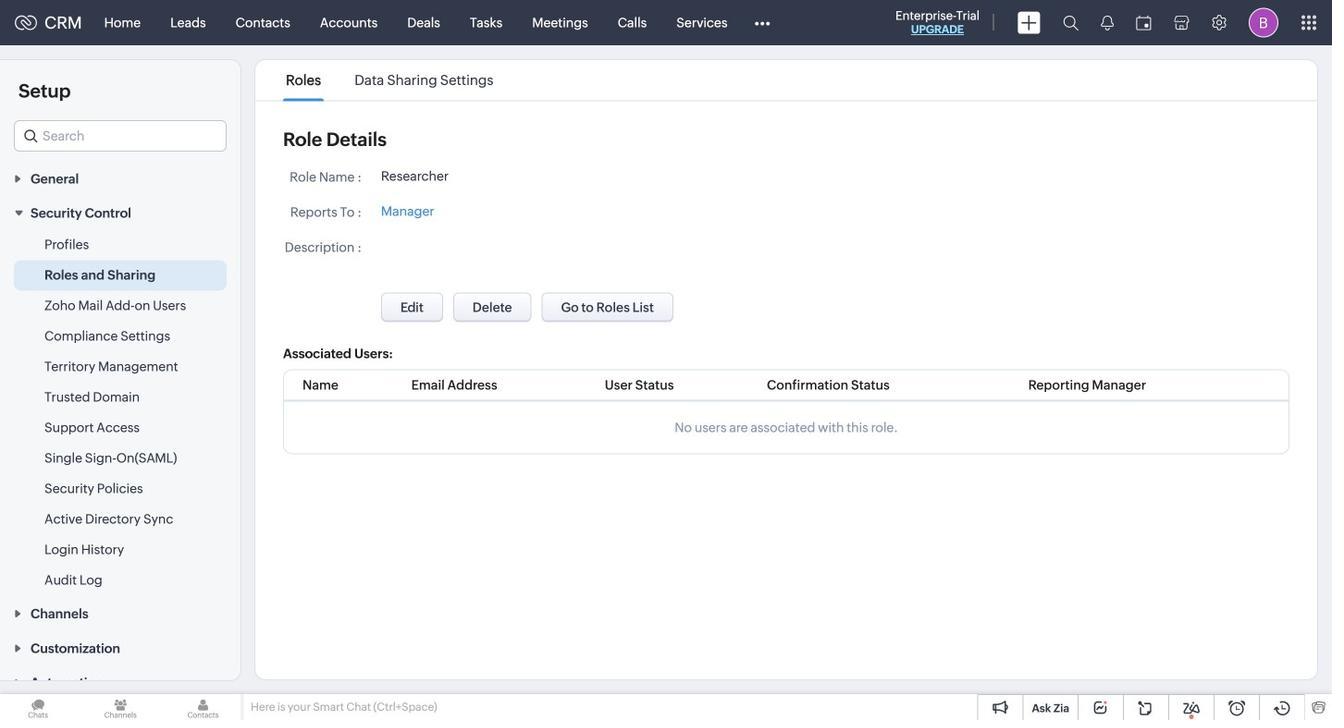 Task type: locate. For each thing, give the bounding box(es) containing it.
logo image
[[15, 15, 37, 30]]

None field
[[14, 120, 227, 152]]

list
[[269, 60, 510, 100]]

calendar image
[[1136, 15, 1152, 30]]

region
[[0, 230, 241, 596]]

signals element
[[1090, 0, 1125, 45]]

chats image
[[0, 695, 76, 721]]

Other Modules field
[[742, 8, 782, 37]]

profile element
[[1238, 0, 1289, 45]]

signals image
[[1101, 15, 1114, 31]]

Search text field
[[15, 121, 226, 151]]



Task type: describe. For each thing, give the bounding box(es) containing it.
search image
[[1063, 15, 1079, 31]]

channels image
[[83, 695, 159, 721]]

profile image
[[1249, 8, 1278, 37]]

search element
[[1052, 0, 1090, 45]]

create menu element
[[1006, 0, 1052, 45]]

create menu image
[[1018, 12, 1041, 34]]

contacts image
[[165, 695, 241, 721]]



Task type: vqa. For each thing, say whether or not it's contained in the screenshot.
Mobile
no



